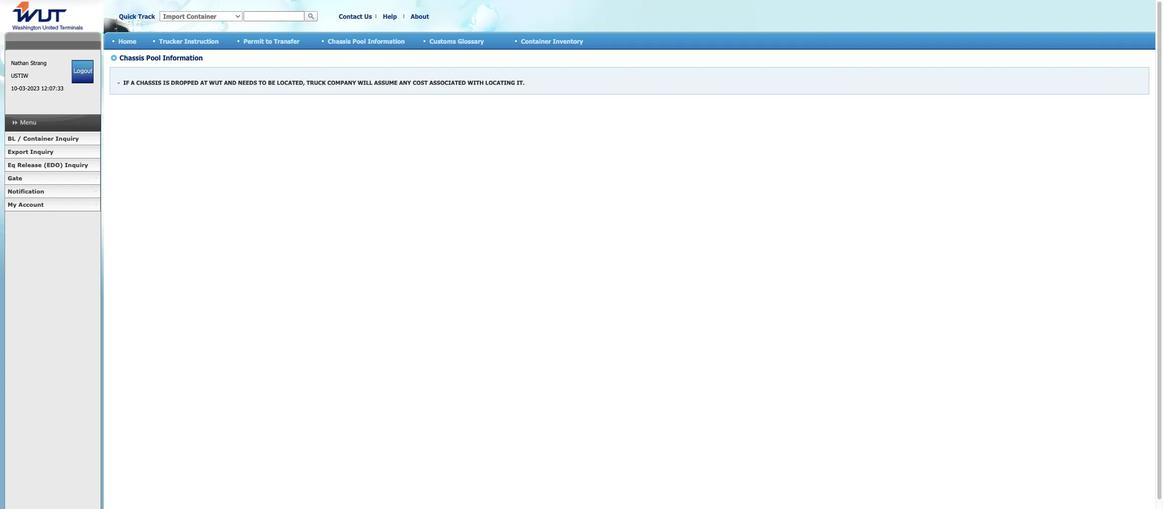Task type: vqa. For each thing, say whether or not it's contained in the screenshot.
MY
yes



Task type: locate. For each thing, give the bounding box(es) containing it.
inquiry
[[56, 135, 79, 142], [30, 148, 53, 155], [65, 162, 88, 168]]

login image
[[72, 60, 94, 83]]

container left inventory
[[521, 37, 551, 44]]

about link
[[411, 13, 429, 20]]

export inquiry link
[[5, 145, 101, 159]]

my account link
[[5, 198, 101, 212]]

eq
[[8, 162, 15, 168]]

us
[[364, 13, 372, 20]]

inquiry up "export inquiry" 'link'
[[56, 135, 79, 142]]

to
[[266, 37, 272, 44]]

notification link
[[5, 185, 101, 198]]

inquiry inside 'link'
[[30, 148, 53, 155]]

inquiry down bl / container inquiry
[[30, 148, 53, 155]]

release
[[17, 162, 42, 168]]

0 vertical spatial inquiry
[[56, 135, 79, 142]]

chassis pool information
[[328, 37, 405, 44]]

inquiry for (edo)
[[65, 162, 88, 168]]

pool
[[353, 37, 366, 44]]

export inquiry
[[8, 148, 53, 155]]

my
[[8, 201, 17, 208]]

container up export inquiry
[[23, 135, 54, 142]]

permit
[[244, 37, 264, 44]]

instruction
[[184, 37, 219, 44]]

2023
[[27, 85, 39, 92]]

information
[[368, 37, 405, 44]]

10-03-2023 12:07:33
[[11, 85, 64, 92]]

eq release (edo) inquiry link
[[5, 159, 101, 172]]

trucker instruction
[[159, 37, 219, 44]]

home
[[118, 37, 136, 44]]

ustiw
[[11, 72, 28, 79]]

trucker
[[159, 37, 183, 44]]

transfer
[[274, 37, 300, 44]]

glossary
[[458, 37, 484, 44]]

customs glossary
[[430, 37, 484, 44]]

1 vertical spatial inquiry
[[30, 148, 53, 155]]

container
[[521, 37, 551, 44], [23, 135, 54, 142]]

1 vertical spatial container
[[23, 135, 54, 142]]

0 vertical spatial container
[[521, 37, 551, 44]]

inquiry right the '(edo)'
[[65, 162, 88, 168]]

2 vertical spatial inquiry
[[65, 162, 88, 168]]

help link
[[383, 13, 397, 20]]

0 horizontal spatial container
[[23, 135, 54, 142]]

None text field
[[244, 11, 305, 21]]

bl
[[8, 135, 15, 142]]

chassis
[[328, 37, 351, 44]]

bl / container inquiry link
[[5, 132, 101, 145]]

(edo)
[[44, 162, 63, 168]]

strang
[[30, 59, 47, 66]]



Task type: describe. For each thing, give the bounding box(es) containing it.
quick
[[119, 13, 136, 20]]

notification
[[8, 188, 44, 195]]

12:07:33
[[41, 85, 64, 92]]

gate link
[[5, 172, 101, 185]]

export
[[8, 148, 28, 155]]

my account
[[8, 201, 44, 208]]

customs
[[430, 37, 456, 44]]

container inventory
[[521, 37, 583, 44]]

nathan strang
[[11, 59, 47, 66]]

/
[[17, 135, 21, 142]]

10-
[[11, 85, 19, 92]]

quick track
[[119, 13, 155, 20]]

03-
[[19, 85, 27, 92]]

gate
[[8, 175, 22, 182]]

nathan
[[11, 59, 29, 66]]

eq release (edo) inquiry
[[8, 162, 88, 168]]

about
[[411, 13, 429, 20]]

help
[[383, 13, 397, 20]]

account
[[18, 201, 44, 208]]

contact us
[[339, 13, 372, 20]]

inventory
[[553, 37, 583, 44]]

1 horizontal spatial container
[[521, 37, 551, 44]]

bl / container inquiry
[[8, 135, 79, 142]]

contact us link
[[339, 13, 372, 20]]

permit to transfer
[[244, 37, 300, 44]]

contact
[[339, 13, 363, 20]]

track
[[138, 13, 155, 20]]

inquiry for container
[[56, 135, 79, 142]]



